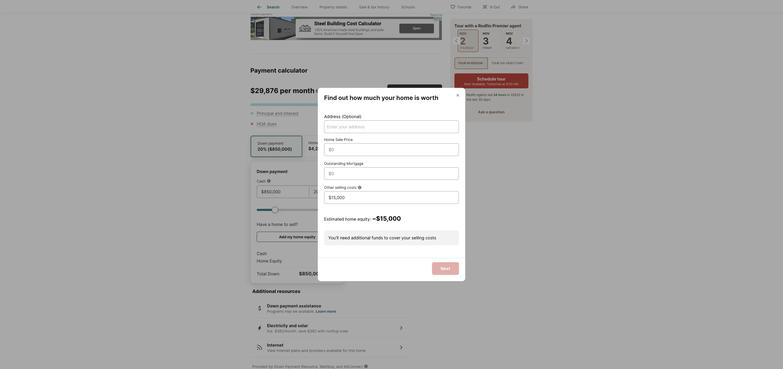 Task type: locate. For each thing, give the bounding box(es) containing it.
sale & tax history
[[359, 5, 389, 9]]

property inside tab
[[320, 5, 335, 9]]

chat
[[516, 61, 524, 65]]

premier
[[493, 23, 509, 28]]

sale left &
[[359, 5, 366, 9]]

1 $0 text field from the top
[[329, 147, 455, 153]]

x-
[[490, 5, 494, 9]]

est.
[[267, 329, 274, 334]]

&
[[368, 5, 370, 9]]

0 vertical spatial cash
[[257, 179, 266, 183]]

outstanding
[[324, 162, 346, 166]]

tour left "person"
[[458, 61, 466, 65]]

home right the this
[[356, 349, 366, 353]]

1 horizontal spatial a
[[475, 23, 477, 28]]

internet right view
[[277, 349, 290, 353]]

details inside tab
[[336, 5, 347, 9]]

0 horizontal spatial redfin
[[467, 93, 476, 97]]

1 horizontal spatial nov
[[483, 32, 490, 36]]

with right '$382'
[[318, 329, 325, 334]]

home inside 'internet view internet plans and providers available for this home'
[[356, 349, 366, 353]]

payment
[[269, 141, 284, 146], [270, 169, 288, 174], [280, 304, 298, 309]]

find out how much your home is worth
[[324, 94, 439, 102]]

learn more link
[[316, 309, 336, 314]]

nov down tour with a redfin premier agent
[[483, 32, 490, 36]]

details up ad region
[[336, 5, 347, 9]]

person
[[471, 61, 483, 65]]

additional
[[252, 289, 276, 294]]

2 $0 text field from the top
[[329, 171, 455, 177]]

0 vertical spatial redfin
[[478, 23, 492, 28]]

1 vertical spatial next
[[441, 266, 450, 271]]

1 horizontal spatial home
[[309, 141, 319, 145]]

2 horizontal spatial a
[[486, 110, 488, 114]]

home inside $850,000 (20%) "tooltip"
[[257, 259, 269, 264]]

2 vertical spatial a
[[268, 222, 270, 227]]

solar
[[298, 323, 308, 329], [340, 329, 348, 334]]

rooftop
[[326, 329, 339, 334]]

0 horizontal spatial with
[[318, 329, 325, 334]]

available.
[[299, 309, 315, 314]]

favorite
[[458, 5, 471, 9]]

1 vertical spatial cash
[[257, 251, 267, 256]]

nov down agent
[[506, 32, 513, 36]]

payment up the may
[[280, 304, 298, 309]]

home inside find out how much your home is worth dialog
[[324, 138, 334, 142]]

payment calculator
[[250, 67, 308, 74]]

internet view internet plans and providers available for this home
[[267, 343, 366, 353]]

$382
[[307, 329, 317, 334]]

1 horizontal spatial sale
[[359, 5, 366, 9]]

property taxes link
[[355, 111, 384, 116]]

hoa dues
[[257, 121, 277, 127]]

additional
[[351, 235, 371, 241]]

next inside button
[[441, 266, 450, 271]]

nov up previous image
[[460, 32, 467, 36]]

2 horizontal spatial home
[[324, 138, 334, 142]]

0 horizontal spatial details
[[336, 5, 347, 9]]

cash
[[257, 179, 266, 183], [257, 251, 267, 256]]

share button
[[506, 1, 533, 12]]

and inside 'internet view internet plans and providers available for this home'
[[302, 349, 308, 353]]

at
[[503, 82, 505, 86]]

payment up ($850,000)
[[269, 141, 284, 146]]

solar right rooftop
[[340, 329, 348, 334]]

in the last 30 days
[[467, 93, 524, 102]]

selling
[[335, 185, 346, 190], [412, 235, 424, 241]]

property
[[320, 5, 335, 9], [355, 111, 372, 116]]

sale inside find out how much your home is worth dialog
[[335, 138, 343, 142]]

1 vertical spatial to
[[384, 235, 388, 241]]

1 cash from the top
[[257, 179, 266, 183]]

down inside down payment assistance programs may be available. learn more
[[267, 304, 279, 309]]

0 vertical spatial internet
[[267, 343, 283, 348]]

0 vertical spatial $0 text field
[[329, 147, 455, 153]]

down up programs
[[267, 304, 279, 309]]

selling right cover
[[412, 235, 424, 241]]

home inside button
[[293, 235, 303, 239]]

0 horizontal spatial nov
[[460, 32, 467, 36]]

how
[[350, 94, 362, 102]]

0 horizontal spatial sale
[[335, 138, 343, 142]]

cover
[[389, 235, 401, 241]]

home equity
[[257, 259, 282, 264]]

in
[[467, 61, 470, 65], [507, 93, 510, 97], [521, 93, 524, 97]]

get
[[397, 88, 404, 93]]

1 vertical spatial property
[[355, 111, 372, 116]]

$29,876
[[250, 87, 278, 95]]

payment down 'plans'
[[285, 365, 300, 369]]

a inside $850,000 (20%) "tooltip"
[[268, 222, 270, 227]]

insurance
[[383, 121, 402, 127]]

1 horizontal spatial redfin
[[478, 23, 492, 28]]

1 horizontal spatial property
[[355, 111, 372, 116]]

in inside "in the last 30 days"
[[521, 93, 524, 97]]

costs
[[347, 185, 357, 190], [426, 235, 436, 241]]

calculator
[[278, 67, 308, 74]]

1 horizontal spatial details
[[363, 141, 375, 145]]

in inside list box
[[467, 61, 470, 65]]

Down Payment Slider range field
[[257, 207, 338, 213]]

1 vertical spatial your
[[402, 235, 410, 241]]

payment inside $850,000 (20%) "tooltip"
[[270, 169, 288, 174]]

0 horizontal spatial payment
[[250, 67, 276, 74]]

$0
[[333, 259, 338, 264]]

nov for 3
[[483, 32, 490, 36]]

redfin
[[478, 23, 492, 28], [467, 93, 476, 97]]

0 vertical spatial costs
[[347, 185, 357, 190]]

with
[[465, 23, 474, 28], [318, 329, 325, 334]]

0 horizontal spatial in
[[467, 61, 470, 65]]

1 nov from the left
[[460, 32, 467, 36]]

sale left price
[[335, 138, 343, 142]]

1 horizontal spatial to
[[384, 235, 388, 241]]

redfin up the
[[467, 93, 476, 97]]

down payment
[[257, 169, 288, 174]]

to left 'sell?'
[[284, 222, 288, 227]]

1 horizontal spatial costs
[[426, 235, 436, 241]]

cash down down payment
[[257, 179, 266, 183]]

30
[[479, 98, 483, 102]]

down up 20%
[[258, 141, 267, 146]]

and up $382/month,
[[289, 323, 297, 329]]

0 vertical spatial details
[[336, 5, 347, 9]]

1 vertical spatial payment
[[270, 169, 288, 174]]

1 horizontal spatial payment
[[285, 365, 300, 369]]

0 vertical spatial payment
[[269, 141, 284, 146]]

2 horizontal spatial in
[[521, 93, 524, 97]]

internet
[[267, 343, 283, 348], [277, 349, 290, 353]]

1 horizontal spatial selling
[[412, 235, 424, 241]]

additional resources
[[252, 289, 300, 294]]

your right cover
[[402, 235, 410, 241]]

1 vertical spatial redfin
[[467, 93, 476, 97]]

a for ask a question
[[486, 110, 488, 114]]

find out how much your home is worth element
[[324, 88, 445, 102]]

payment for down payment assistance programs may be available. learn more
[[280, 304, 298, 309]]

learn
[[316, 309, 326, 314]]

1 horizontal spatial your
[[402, 235, 410, 241]]

0 vertical spatial to
[[284, 222, 288, 227]]

ad
[[439, 13, 442, 16]]

price
[[320, 141, 329, 145]]

1 vertical spatial details
[[363, 141, 375, 145]]

property details
[[320, 5, 347, 9]]

1 horizontal spatial solar
[[340, 329, 348, 334]]

save
[[298, 329, 306, 334]]

down right by
[[274, 365, 284, 369]]

$0 text field for home sale price
[[329, 147, 455, 153]]

may
[[285, 309, 292, 314]]

hoa dues link
[[257, 121, 277, 127]]

property details tab
[[314, 1, 353, 13]]

0 vertical spatial sale
[[359, 5, 366, 9]]

down for down payment 20% ($850,000)
[[258, 141, 267, 146]]

down inside $850,000 (20%) "tooltip"
[[257, 169, 269, 174]]

redfin up the nov 3 friday
[[478, 23, 492, 28]]

0 horizontal spatial home
[[257, 259, 269, 264]]

34
[[493, 93, 498, 97]]

2 vertical spatial payment
[[280, 304, 298, 309]]

0 horizontal spatial to
[[284, 222, 288, 227]]

0 vertical spatial solar
[[298, 323, 308, 329]]

down down 20%
[[257, 169, 269, 174]]

tour left via
[[491, 61, 500, 65]]

2 nov from the left
[[483, 32, 490, 36]]

payment down ($850,000)
[[270, 169, 288, 174]]

x-out button
[[478, 1, 504, 12]]

mortgage
[[347, 162, 364, 166]]

to inside find out how much your home is worth dialog
[[384, 235, 388, 241]]

down inside down payment 20% ($850,000)
[[258, 141, 267, 146]]

home left equity:
[[345, 217, 356, 222]]

$850,000 (20%) tooltip
[[250, 157, 442, 284]]

0 horizontal spatial selling
[[335, 185, 346, 190]]

payment up $29,876
[[250, 67, 276, 74]]

my
[[287, 235, 293, 239]]

total down:
[[257, 271, 280, 277]]

1 vertical spatial with
[[318, 329, 325, 334]]

$0 text field for outstanding mortgage
[[329, 171, 455, 177]]

0 horizontal spatial your
[[382, 94, 395, 102]]

equity
[[270, 259, 282, 264]]

in left "person"
[[467, 61, 470, 65]]

1 horizontal spatial with
[[465, 23, 474, 28]]

9:00
[[506, 82, 513, 86]]

list box
[[455, 58, 529, 69]]

loan details
[[354, 141, 375, 145]]

friday
[[483, 46, 492, 50]]

($850,000)
[[268, 147, 292, 152]]

nov inside nov 2 thursday
[[460, 32, 467, 36]]

have a home to sell?
[[257, 222, 298, 227]]

question
[[489, 110, 505, 114]]

1 vertical spatial $0 text field
[[329, 171, 455, 177]]

home right my in the left of the page
[[293, 235, 303, 239]]

in right 32832
[[521, 93, 524, 97]]

to left cover
[[384, 235, 388, 241]]

0 horizontal spatial solar
[[298, 323, 308, 329]]

search
[[267, 5, 280, 9]]

report ad button
[[431, 13, 442, 17]]

a for have a home to sell?
[[268, 222, 270, 227]]

1 vertical spatial selling
[[412, 235, 424, 241]]

nov inside the 'nov 4 saturday'
[[506, 32, 513, 36]]

add my home equity
[[279, 235, 316, 239]]

None button
[[458, 29, 479, 52], [481, 30, 502, 52], [504, 30, 525, 52], [458, 29, 479, 52], [481, 30, 502, 52], [504, 30, 525, 52]]

your inside 'find out how much your home is worth' element
[[382, 94, 395, 102]]

next
[[464, 82, 471, 86], [441, 266, 450, 271]]

solar up save
[[298, 323, 308, 329]]

in right tours on the right of page
[[507, 93, 510, 97]]

internet up view
[[267, 343, 283, 348]]

0 horizontal spatial a
[[268, 222, 270, 227]]

2 horizontal spatial nov
[[506, 32, 513, 36]]

with up nov 2 thursday
[[465, 23, 474, 28]]

1 vertical spatial a
[[486, 110, 488, 114]]

0 horizontal spatial next
[[441, 266, 450, 271]]

your
[[382, 94, 395, 102], [402, 235, 410, 241]]

0 vertical spatial property
[[320, 5, 335, 9]]

nov inside the nov 3 friday
[[483, 32, 490, 36]]

schedule tour next available: tomorrow at 9:00 am
[[464, 76, 519, 86]]

your right much
[[382, 94, 395, 102]]

(optional)
[[342, 114, 362, 119]]

home inside the home price $4,250,000
[[309, 141, 319, 145]]

None text field
[[261, 189, 305, 195], [314, 189, 333, 195], [329, 195, 455, 201], [261, 189, 305, 195], [314, 189, 333, 195], [329, 195, 455, 201]]

and
[[275, 111, 282, 116], [289, 323, 297, 329], [302, 349, 308, 353], [336, 365, 343, 369]]

0 horizontal spatial property
[[320, 5, 335, 9]]

3 nov from the left
[[506, 32, 513, 36]]

1 vertical spatial sale
[[335, 138, 343, 142]]

0 vertical spatial next
[[464, 82, 471, 86]]

details for property details
[[336, 5, 347, 9]]

nov for 4
[[506, 32, 513, 36]]

payment inside down payment assistance programs may be available. learn more
[[280, 304, 298, 309]]

tab list
[[250, 0, 425, 13]]

cash up home equity
[[257, 251, 267, 256]]

details right loan
[[363, 141, 375, 145]]

find out how much your home is worth dialog
[[318, 88, 465, 281]]

ask a question
[[478, 110, 505, 114]]

$25,031
[[328, 111, 344, 116]]

1 horizontal spatial next
[[464, 82, 471, 86]]

provided by down payment resource, wattbuy, and allconnect
[[252, 365, 363, 369]]

0 vertical spatial your
[[382, 94, 395, 102]]

down for down payment assistance programs may be available. learn more
[[267, 304, 279, 309]]

home inside estimated home equity: −$15,000
[[345, 217, 356, 222]]

and right 'plans'
[[302, 349, 308, 353]]

$850,000
[[299, 271, 323, 277]]

payment inside down payment 20% ($850,000)
[[269, 141, 284, 146]]

$382/month,
[[275, 329, 297, 334]]

selling right other
[[335, 185, 346, 190]]

tour up previous image
[[455, 23, 464, 28]]

0 vertical spatial selling
[[335, 185, 346, 190]]

$0 text field
[[329, 147, 455, 153], [329, 171, 455, 177]]



Task type: describe. For each thing, give the bounding box(es) containing it.
tour with a redfin premier agent
[[455, 23, 522, 28]]

tour for tour in person
[[458, 61, 466, 65]]

programs
[[267, 309, 284, 314]]

report ad
[[431, 13, 442, 16]]

and right wattbuy,
[[336, 365, 343, 369]]

this
[[349, 349, 355, 353]]

by
[[269, 365, 273, 369]]

next inside schedule tour next available: tomorrow at 9:00 am
[[464, 82, 471, 86]]

down:
[[268, 271, 280, 277]]

payment for down payment 20% ($850,000)
[[269, 141, 284, 146]]

list box containing tour in person
[[455, 58, 529, 69]]

is
[[414, 94, 420, 102]]

previous image
[[452, 37, 461, 45]]

tour for tour with a redfin premier agent
[[455, 23, 464, 28]]

tours
[[498, 93, 507, 97]]

electricity
[[267, 323, 288, 329]]

2 cash from the top
[[257, 251, 267, 256]]

advertisement
[[250, 12, 272, 16]]

assistance
[[299, 304, 321, 309]]

down for down payment
[[257, 169, 269, 174]]

next button
[[432, 262, 459, 275]]

1 vertical spatial solar
[[340, 329, 348, 334]]

1 vertical spatial costs
[[426, 235, 436, 241]]

other
[[324, 185, 334, 190]]

you'll
[[328, 235, 339, 241]]

agents
[[477, 93, 487, 97]]

to inside $850,000 (20%) "tooltip"
[[284, 222, 288, 227]]

$190
[[335, 121, 344, 127]]

home down get
[[396, 94, 413, 102]]

1 horizontal spatial in
[[507, 93, 510, 97]]

schools tab
[[395, 1, 421, 13]]

other selling costs
[[324, 185, 357, 190]]

dues
[[267, 121, 277, 127]]

address (optional)
[[324, 114, 362, 119]]

funds
[[372, 235, 383, 241]]

home price $4,250,000
[[309, 141, 333, 151]]

tomorrow
[[487, 82, 502, 86]]

payment for down payment
[[270, 169, 288, 174]]

principal
[[257, 111, 274, 116]]

providers
[[309, 349, 325, 353]]

month
[[293, 87, 315, 95]]

search link
[[256, 4, 280, 10]]

agent
[[510, 23, 522, 28]]

total
[[257, 271, 267, 277]]

wattbuy,
[[320, 365, 335, 369]]

tour in person
[[458, 61, 483, 65]]

sell?
[[289, 222, 298, 227]]

via
[[500, 61, 505, 65]]

ask
[[478, 110, 485, 114]]

nov for 2
[[460, 32, 467, 36]]

home for home sale price
[[324, 138, 334, 142]]

get pre-approved button
[[387, 84, 442, 97]]

down payment assistance programs may be available. learn more
[[267, 304, 336, 314]]

saturday
[[506, 46, 520, 50]]

equity
[[304, 235, 316, 239]]

be
[[293, 309, 298, 314]]

property taxes
[[355, 111, 384, 116]]

available:
[[472, 82, 486, 86]]

homeowners'
[[355, 121, 382, 127]]

sale inside tab
[[359, 5, 366, 9]]

Enter your address search field
[[324, 121, 459, 133]]

$850,000 (20%)
[[299, 271, 338, 277]]

outstanding mortgage
[[324, 162, 364, 166]]

add
[[279, 235, 286, 239]]

property for property details
[[320, 5, 335, 9]]

plans
[[291, 349, 301, 353]]

2
[[460, 35, 466, 47]]

home for home equity
[[257, 259, 269, 264]]

details for loan details
[[363, 141, 375, 145]]

ask a question link
[[478, 110, 505, 114]]

you'll need additional funds to cover your selling costs
[[328, 235, 436, 241]]

the
[[467, 98, 472, 102]]

for
[[343, 349, 348, 353]]

address
[[324, 114, 341, 119]]

history
[[377, 5, 389, 9]]

property for property taxes
[[355, 111, 372, 116]]

days
[[484, 98, 491, 102]]

ad region
[[250, 17, 442, 40]]

approved
[[414, 88, 433, 93]]

next image
[[522, 37, 531, 45]]

provided
[[252, 365, 268, 369]]

1 vertical spatial internet
[[277, 349, 290, 353]]

redfin agents led 34 tours in 32832
[[467, 93, 521, 97]]

0 vertical spatial a
[[475, 23, 477, 28]]

3
[[483, 35, 489, 47]]

report
[[431, 13, 438, 16]]

20%
[[258, 147, 267, 152]]

home sale price
[[324, 138, 353, 142]]

pre-
[[405, 88, 414, 93]]

out
[[494, 5, 500, 9]]

last
[[472, 98, 478, 102]]

0 vertical spatial with
[[465, 23, 474, 28]]

1 vertical spatial payment
[[285, 365, 300, 369]]

home up 'add'
[[272, 222, 283, 227]]

and left interest
[[275, 111, 282, 116]]

0 horizontal spatial costs
[[347, 185, 357, 190]]

sale & tax history tab
[[353, 1, 395, 13]]

hoa
[[257, 121, 266, 127]]

allconnect
[[344, 365, 363, 369]]

overview tab
[[285, 1, 314, 13]]

with inside electricity and solar est. $382/month, save                  $382 with rooftop solar
[[318, 329, 325, 334]]

and inside electricity and solar est. $382/month, save                  $382 with rooftop solar
[[289, 323, 297, 329]]

favorite button
[[446, 1, 476, 12]]

tab list containing search
[[250, 0, 425, 13]]

0 vertical spatial payment
[[250, 67, 276, 74]]

nov 2 thursday
[[460, 32, 475, 50]]

more
[[327, 309, 336, 314]]

equity:
[[358, 217, 371, 222]]

tour for tour via video chat
[[491, 61, 500, 65]]

home for home price $4,250,000
[[309, 141, 319, 145]]

32832
[[511, 93, 521, 97]]

tax
[[371, 5, 376, 9]]

schedule
[[477, 76, 496, 82]]

need
[[340, 235, 350, 241]]

resource,
[[301, 365, 319, 369]]

$29,876 per month
[[250, 87, 315, 95]]



Task type: vqa. For each thing, say whether or not it's contained in the screenshot.
1- related to 2.5
no



